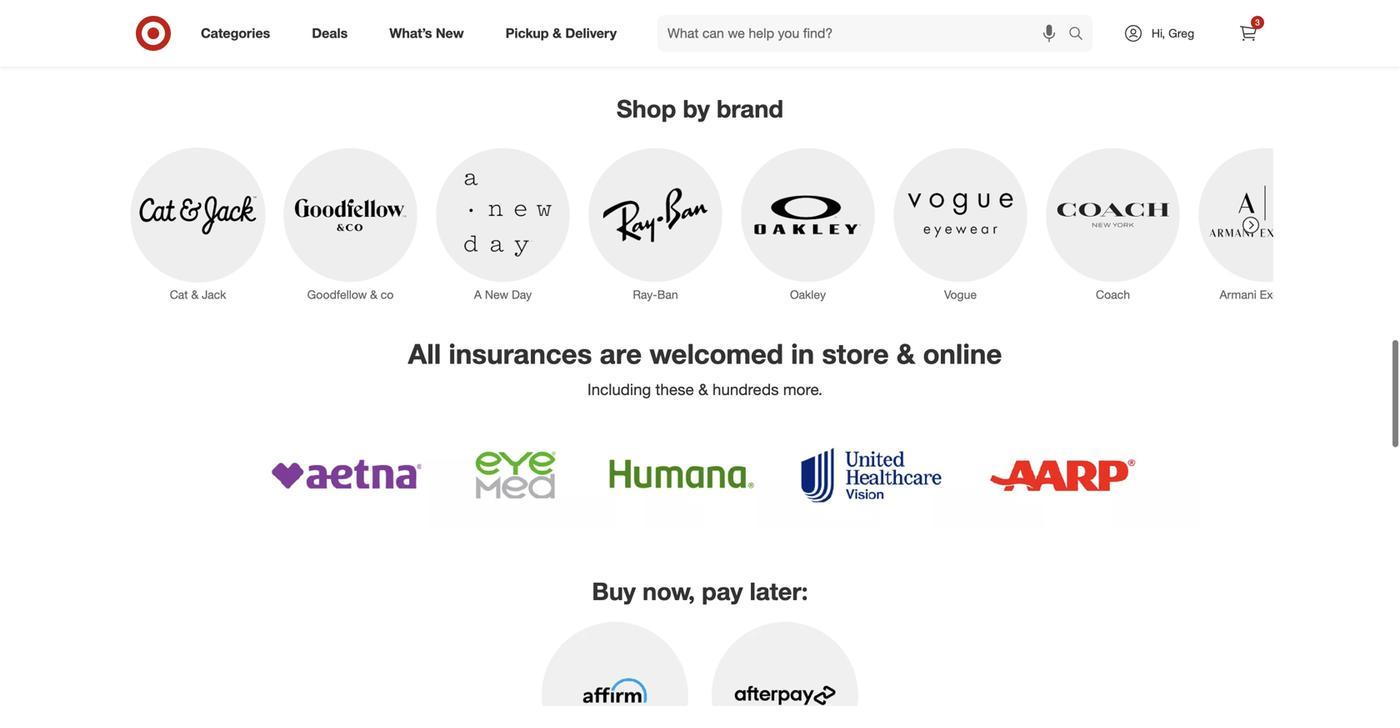 Task type: vqa. For each thing, say whether or not it's contained in the screenshot.
topmost 'all'
no



Task type: locate. For each thing, give the bounding box(es) containing it.
ray-ban link
[[588, 147, 724, 303]]

new right what's
[[436, 25, 464, 41]]

are
[[600, 337, 642, 371]]

armani exchange image
[[1198, 147, 1334, 283]]

insurances
[[449, 337, 592, 371]]

1 horizontal spatial new
[[485, 287, 509, 302]]

1 vertical spatial new
[[485, 287, 509, 302]]

greg
[[1169, 26, 1195, 40]]

cat & jack link
[[130, 147, 266, 303]]

a
[[474, 287, 482, 302]]

deals link
[[298, 15, 369, 52]]

ban
[[658, 287, 678, 302]]

new
[[436, 25, 464, 41], [485, 287, 509, 302]]

&
[[553, 25, 562, 41], [191, 287, 199, 302], [370, 287, 378, 302], [897, 337, 916, 371], [699, 380, 709, 399]]

0 horizontal spatial new
[[436, 25, 464, 41]]

3
[[1256, 17, 1261, 28]]

ray ban image
[[588, 147, 724, 283]]

all insurances are welcomed in store & online
[[408, 337, 1003, 371]]

coach
[[1096, 287, 1131, 302]]

cat & jack image
[[130, 147, 266, 283]]

these
[[656, 380, 694, 399]]

ray-
[[633, 287, 658, 302]]

buy
[[592, 577, 636, 606]]

categories link
[[187, 15, 291, 52]]

vogue link
[[893, 147, 1029, 303]]

what's new link
[[375, 15, 485, 52]]

pickup & delivery link
[[492, 15, 638, 52]]

new right a
[[485, 287, 509, 302]]

now,
[[643, 577, 695, 606]]

more.
[[784, 380, 823, 399]]

a new day link
[[435, 147, 571, 303]]

oakley link
[[740, 147, 876, 303]]

& for goodfellow
[[370, 287, 378, 302]]

shop by brand
[[617, 94, 784, 123]]

vogue image
[[893, 147, 1029, 283]]

& right the pickup
[[553, 25, 562, 41]]

ray-ban
[[633, 287, 678, 302]]

pickup
[[506, 25, 549, 41]]

& left co
[[370, 287, 378, 302]]

what's new
[[390, 25, 464, 41]]

& for cat
[[191, 287, 199, 302]]

goodfellow & co image
[[283, 147, 419, 283]]

0 vertical spatial new
[[436, 25, 464, 41]]

by
[[683, 94, 710, 123]]

3 link
[[1231, 15, 1267, 52]]

including these & hundreds more.
[[588, 380, 823, 399]]

& right cat at the left top of page
[[191, 287, 199, 302]]

search
[[1061, 27, 1101, 43]]

cat
[[170, 287, 188, 302]]

jack
[[202, 287, 226, 302]]

hi,
[[1152, 26, 1166, 40]]

in
[[791, 337, 815, 371]]

goodfellow & co link
[[283, 147, 419, 303]]



Task type: describe. For each thing, give the bounding box(es) containing it.
a new day
[[474, 287, 532, 302]]

new for what's
[[436, 25, 464, 41]]

goodfellow & co
[[307, 287, 394, 302]]

& right store
[[897, 337, 916, 371]]

cat & jack
[[170, 287, 226, 302]]

& right these
[[699, 380, 709, 399]]

buy now, pay later:
[[592, 577, 809, 606]]

armani exchange link
[[1198, 147, 1334, 303]]

a new day image
[[435, 147, 571, 283]]

coach link
[[1046, 147, 1181, 303]]

vogue
[[945, 287, 977, 302]]

shop
[[617, 94, 676, 123]]

pickup & delivery
[[506, 25, 617, 41]]

hundreds
[[713, 380, 779, 399]]

online
[[923, 337, 1003, 371]]

what's
[[390, 25, 432, 41]]

oakley image
[[740, 147, 876, 283]]

search button
[[1061, 15, 1101, 55]]

delivery
[[566, 25, 617, 41]]

store
[[822, 337, 889, 371]]

What can we help you find? suggestions appear below search field
[[658, 15, 1073, 52]]

new for a
[[485, 287, 509, 302]]

day
[[512, 287, 532, 302]]

brand
[[717, 94, 784, 123]]

armani
[[1220, 287, 1257, 302]]

goodfellow
[[307, 287, 367, 302]]

pay
[[702, 577, 743, 606]]

coach image
[[1046, 147, 1181, 283]]

exchange
[[1260, 287, 1312, 302]]

categories
[[201, 25, 270, 41]]

co
[[381, 287, 394, 302]]

oakley
[[790, 287, 826, 302]]

all
[[408, 337, 441, 371]]

armani exchange
[[1220, 287, 1312, 302]]

welcomed
[[650, 337, 784, 371]]

later:
[[750, 577, 809, 606]]

deals
[[312, 25, 348, 41]]

& for pickup
[[553, 25, 562, 41]]

including
[[588, 380, 651, 399]]

hi, greg
[[1152, 26, 1195, 40]]



